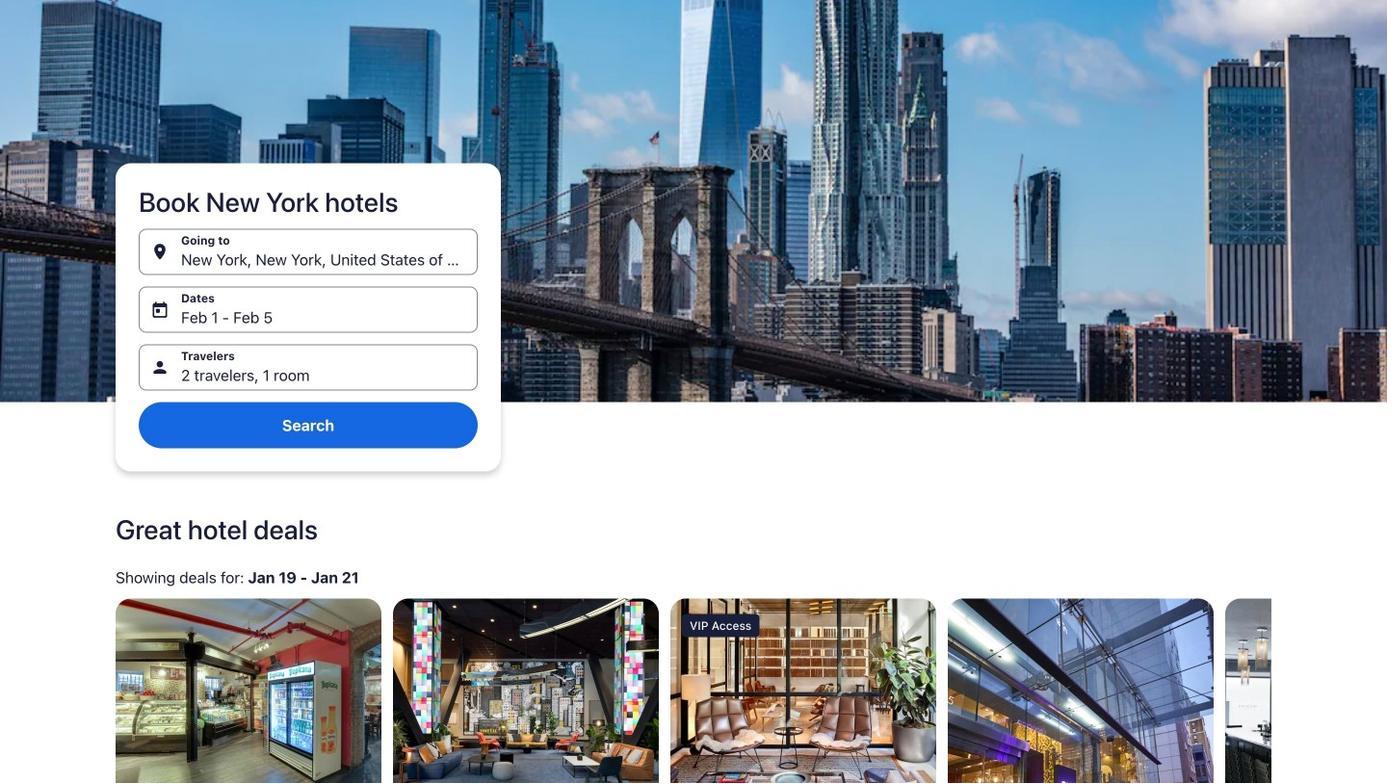 Task type: locate. For each thing, give the bounding box(es) containing it.
wizard region
[[0, 0, 1388, 491]]

front of property image
[[948, 599, 1214, 784]]

restaurant image
[[1226, 599, 1388, 784]]



Task type: describe. For each thing, give the bounding box(es) containing it.
cafe image
[[116, 599, 382, 784]]

living area image
[[393, 599, 659, 784]]

lobby sitting area image
[[671, 599, 937, 784]]

new york, new york, united states of america image
[[0, 0, 1388, 402]]



Task type: vqa. For each thing, say whether or not it's contained in the screenshot.
Restaurant image
yes



